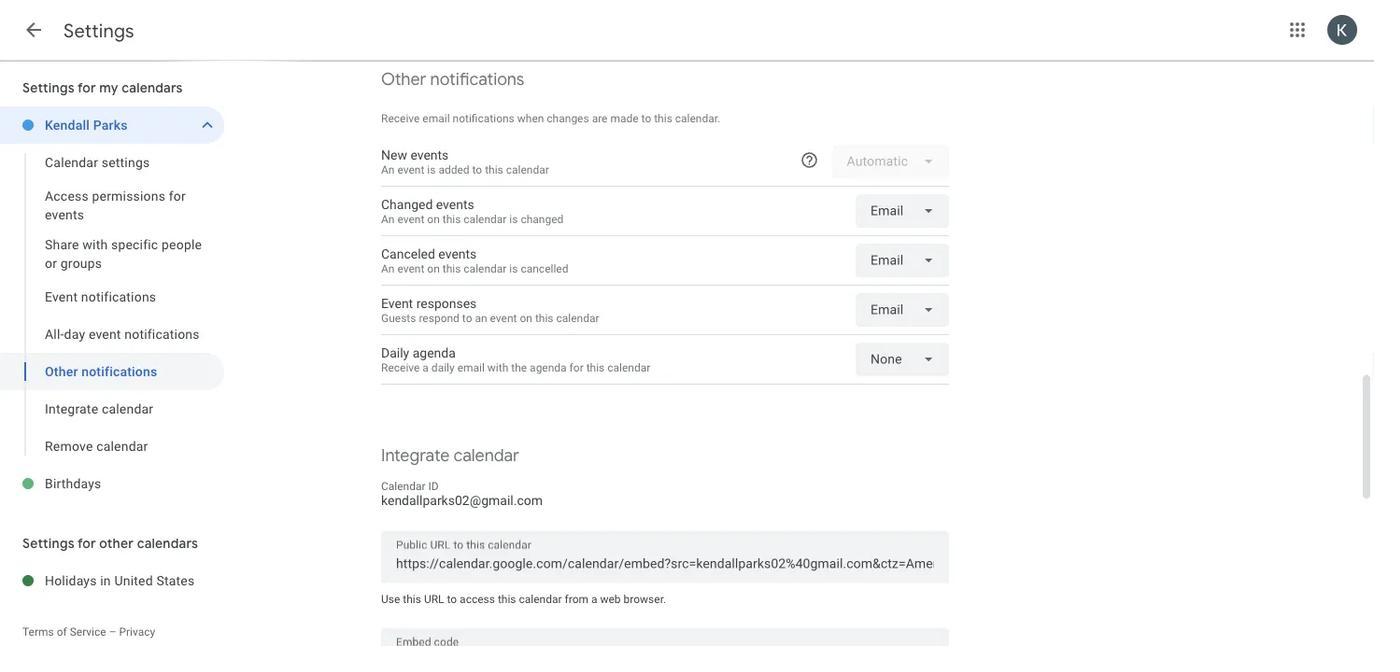 Task type: describe. For each thing, give the bounding box(es) containing it.
remove
[[45, 439, 93, 454]]

this inside canceled events an event on this calendar is cancelled
[[443, 262, 461, 275]]

canceled
[[381, 246, 435, 262]]

daily
[[432, 361, 455, 374]]

daily
[[381, 345, 409, 361]]

event notifications
[[45, 289, 156, 305]]

for inside daily agenda receive a daily email with the agenda for this calendar
[[570, 361, 584, 374]]

event for canceled
[[398, 262, 425, 275]]

event for new
[[398, 163, 425, 176]]

other inside group
[[45, 364, 78, 379]]

changed
[[381, 197, 433, 212]]

integrate inside group
[[45, 401, 98, 417]]

–
[[109, 626, 116, 639]]

permissions
[[92, 188, 166, 204]]

notifications up all-day event notifications
[[81, 289, 156, 305]]

events inside access permissions for events
[[45, 207, 84, 222]]

calendar.
[[675, 112, 721, 125]]

this right access
[[498, 593, 516, 606]]

the
[[511, 361, 527, 374]]

calendar settings
[[45, 155, 150, 170]]

for inside access permissions for events
[[169, 188, 186, 204]]

service
[[70, 626, 106, 639]]

daily agenda receive a daily email with the agenda for this calendar
[[381, 345, 651, 374]]

events for new events
[[411, 147, 449, 163]]

people
[[162, 237, 202, 252]]

integrate calendar inside group
[[45, 401, 153, 417]]

is for canceled events
[[510, 262, 518, 275]]

web
[[600, 593, 621, 606]]

calendar inside event responses guests respond to an event on this calendar
[[556, 311, 599, 324]]

access
[[45, 188, 89, 204]]

is inside new events an event is added to this calendar
[[427, 163, 436, 176]]

from
[[565, 593, 589, 606]]

terms of service link
[[22, 626, 106, 639]]

terms of service – privacy
[[22, 626, 155, 639]]

event for changed
[[398, 212, 425, 225]]

share
[[45, 237, 79, 252]]

to right made
[[642, 112, 651, 125]]

an
[[475, 311, 487, 324]]

1 vertical spatial a
[[591, 593, 598, 606]]

access permissions for events
[[45, 188, 186, 222]]

other
[[99, 535, 134, 552]]

1 horizontal spatial agenda
[[530, 361, 567, 374]]

calendar inside new events an event is added to this calendar
[[506, 163, 549, 176]]

of
[[57, 626, 67, 639]]

calendar inside changed events an event on this calendar is changed
[[464, 212, 507, 225]]

event inside group
[[89, 327, 121, 342]]

a inside daily agenda receive a daily email with the agenda for this calendar
[[423, 361, 429, 374]]

holidays in united states tree item
[[0, 563, 224, 600]]

to inside new events an event is added to this calendar
[[472, 163, 482, 176]]

this inside new events an event is added to this calendar
[[485, 163, 503, 176]]

1 horizontal spatial integrate calendar
[[381, 445, 519, 467]]

groups
[[61, 256, 102, 271]]

event inside event responses guests respond to an event on this calendar
[[490, 311, 517, 324]]

respond
[[419, 311, 460, 324]]

birthdays
[[45, 476, 101, 491]]

settings for my calendars tree
[[0, 107, 224, 503]]

share with specific people or groups
[[45, 237, 202, 271]]

holidays in united states
[[45, 573, 195, 589]]

birthdays tree item
[[0, 465, 224, 503]]

cancelled
[[521, 262, 569, 275]]

browser.
[[624, 593, 666, 606]]

event responses guests respond to an event on this calendar
[[381, 296, 599, 324]]



Task type: vqa. For each thing, say whether or not it's contained in the screenshot.
NOTIFICATION SETTINGS
no



Task type: locate. For each thing, give the bounding box(es) containing it.
notifications up when
[[430, 69, 524, 90]]

a
[[423, 361, 429, 374], [591, 593, 598, 606]]

or
[[45, 256, 57, 271]]

for right permissions
[[169, 188, 186, 204]]

0 horizontal spatial event
[[45, 289, 78, 305]]

None field
[[856, 194, 949, 228], [856, 244, 949, 278], [856, 293, 949, 327], [856, 343, 949, 377], [856, 194, 949, 228], [856, 244, 949, 278], [856, 293, 949, 327], [856, 343, 949, 377]]

settings up holidays
[[22, 535, 75, 552]]

in
[[100, 573, 111, 589]]

calendar inside daily agenda receive a daily email with the agenda for this calendar
[[608, 361, 651, 374]]

0 horizontal spatial with
[[83, 237, 108, 252]]

email right daily
[[457, 361, 485, 374]]

to
[[642, 112, 651, 125], [472, 163, 482, 176], [462, 311, 472, 324], [447, 593, 457, 606]]

use this url to access this calendar from a web browser.
[[381, 593, 666, 606]]

on for changed
[[427, 212, 440, 225]]

settings for other calendars
[[22, 535, 198, 552]]

events inside canceled events an event on this calendar is cancelled
[[439, 246, 477, 262]]

with inside share with specific people or groups
[[83, 237, 108, 252]]

2 vertical spatial is
[[510, 262, 518, 275]]

for right the
[[570, 361, 584, 374]]

1 vertical spatial calendars
[[137, 535, 198, 552]]

1 horizontal spatial event
[[381, 296, 413, 311]]

an up canceled
[[381, 212, 395, 225]]

an for canceled events
[[381, 262, 395, 275]]

are
[[592, 112, 608, 125]]

an inside changed events an event on this calendar is changed
[[381, 212, 395, 225]]

agenda
[[413, 345, 456, 361], [530, 361, 567, 374]]

settings up settings for my calendars
[[64, 19, 134, 43]]

notifications up new events an event is added to this calendar
[[453, 112, 515, 125]]

receive left daily
[[381, 361, 420, 374]]

1 horizontal spatial other
[[381, 69, 426, 90]]

0 vertical spatial integrate
[[45, 401, 98, 417]]

responses
[[416, 296, 477, 311]]

this right use on the left bottom of page
[[403, 593, 421, 606]]

1 vertical spatial an
[[381, 212, 395, 225]]

states
[[156, 573, 195, 589]]

event right "an"
[[490, 311, 517, 324]]

event inside changed events an event on this calendar is changed
[[398, 212, 425, 225]]

kendall
[[45, 117, 90, 133]]

added
[[439, 163, 470, 176]]

settings for my calendars
[[22, 79, 183, 96]]

2 vertical spatial settings
[[22, 535, 75, 552]]

email
[[423, 112, 450, 125], [457, 361, 485, 374]]

event for event responses guests respond to an event on this calendar
[[381, 296, 413, 311]]

all-day event notifications
[[45, 327, 200, 342]]

receive up new
[[381, 112, 420, 125]]

this
[[654, 112, 673, 125], [485, 163, 503, 176], [443, 212, 461, 225], [443, 262, 461, 275], [535, 311, 554, 324], [586, 361, 605, 374], [403, 593, 421, 606], [498, 593, 516, 606]]

on inside changed events an event on this calendar is changed
[[427, 212, 440, 225]]

1 horizontal spatial with
[[488, 361, 509, 374]]

go back image
[[22, 19, 45, 41]]

0 vertical spatial other
[[381, 69, 426, 90]]

0 horizontal spatial integrate calendar
[[45, 401, 153, 417]]

0 horizontal spatial other notifications
[[45, 364, 157, 379]]

1 vertical spatial email
[[457, 361, 485, 374]]

other notifications inside group
[[45, 364, 157, 379]]

this right added at the top left of the page
[[485, 163, 503, 176]]

2 vertical spatial an
[[381, 262, 395, 275]]

on inside event responses guests respond to an event on this calendar
[[520, 311, 533, 324]]

1 vertical spatial is
[[510, 212, 518, 225]]

kendallparks02@gmail.com
[[381, 493, 543, 509]]

this inside daily agenda receive a daily email with the agenda for this calendar
[[586, 361, 605, 374]]

1 vertical spatial settings
[[22, 79, 75, 96]]

an for changed events
[[381, 212, 395, 225]]

privacy link
[[119, 626, 155, 639]]

united
[[114, 573, 153, 589]]

url
[[424, 593, 444, 606]]

new events an event is added to this calendar
[[381, 147, 549, 176]]

settings
[[64, 19, 134, 43], [22, 79, 75, 96], [22, 535, 75, 552]]

calendars up states
[[137, 535, 198, 552]]

this inside changed events an event on this calendar is changed
[[443, 212, 461, 225]]

3 an from the top
[[381, 262, 395, 275]]

is for changed events
[[510, 212, 518, 225]]

event inside group
[[45, 289, 78, 305]]

is inside changed events an event on this calendar is changed
[[510, 212, 518, 225]]

event up responses
[[398, 262, 425, 275]]

specific
[[111, 237, 158, 252]]

events inside changed events an event on this calendar is changed
[[436, 197, 474, 212]]

1 horizontal spatial other notifications
[[381, 69, 524, 90]]

terms
[[22, 626, 54, 639]]

on up daily agenda receive a daily email with the agenda for this calendar
[[520, 311, 533, 324]]

id
[[428, 480, 439, 493]]

privacy
[[119, 626, 155, 639]]

0 horizontal spatial calendar
[[45, 155, 98, 170]]

use
[[381, 593, 400, 606]]

1 vertical spatial other
[[45, 364, 78, 379]]

integrate up id
[[381, 445, 450, 467]]

to left "an"
[[462, 311, 472, 324]]

on
[[427, 212, 440, 225], [427, 262, 440, 275], [520, 311, 533, 324]]

event inside new events an event is added to this calendar
[[398, 163, 425, 176]]

None text field
[[396, 551, 934, 577]]

a left 'web'
[[591, 593, 598, 606]]

1 horizontal spatial calendar
[[381, 480, 426, 493]]

remove calendar
[[45, 439, 148, 454]]

other notifications
[[381, 69, 524, 90], [45, 364, 157, 379]]

0 vertical spatial is
[[427, 163, 436, 176]]

events right new
[[411, 147, 449, 163]]

1 horizontal spatial email
[[457, 361, 485, 374]]

0 vertical spatial calendars
[[122, 79, 183, 96]]

event
[[45, 289, 78, 305], [381, 296, 413, 311]]

events down access
[[45, 207, 84, 222]]

0 vertical spatial with
[[83, 237, 108, 252]]

an inside canceled events an event on this calendar is cancelled
[[381, 262, 395, 275]]

on for canceled
[[427, 262, 440, 275]]

email up new events an event is added to this calendar
[[423, 112, 450, 125]]

agenda right the
[[530, 361, 567, 374]]

0 vertical spatial receive
[[381, 112, 420, 125]]

with up groups
[[83, 237, 108, 252]]

events inside new events an event is added to this calendar
[[411, 147, 449, 163]]

receive inside daily agenda receive a daily email with the agenda for this calendar
[[381, 361, 420, 374]]

0 horizontal spatial other
[[45, 364, 78, 379]]

kendall parks
[[45, 117, 128, 133]]

settings
[[102, 155, 150, 170]]

settings for settings for other calendars
[[22, 535, 75, 552]]

when
[[517, 112, 544, 125]]

settings for settings
[[64, 19, 134, 43]]

1 horizontal spatial a
[[591, 593, 598, 606]]

notifications down event notifications
[[125, 327, 200, 342]]

2 receive from the top
[[381, 361, 420, 374]]

all-
[[45, 327, 64, 342]]

email inside daily agenda receive a daily email with the agenda for this calendar
[[457, 361, 485, 374]]

1 vertical spatial on
[[427, 262, 440, 275]]

settings for settings for my calendars
[[22, 79, 75, 96]]

is left added at the top left of the page
[[427, 163, 436, 176]]

agenda down respond
[[413, 345, 456, 361]]

events
[[411, 147, 449, 163], [436, 197, 474, 212], [45, 207, 84, 222], [439, 246, 477, 262]]

to right added at the top left of the page
[[472, 163, 482, 176]]

1 vertical spatial integrate
[[381, 445, 450, 467]]

calendar id kendallparks02@gmail.com
[[381, 480, 543, 509]]

an for new events
[[381, 163, 395, 176]]

calendar for calendar settings
[[45, 155, 98, 170]]

changes
[[547, 112, 589, 125]]

calendar inside canceled events an event on this calendar is cancelled
[[464, 262, 507, 275]]

with inside daily agenda receive a daily email with the agenda for this calendar
[[488, 361, 509, 374]]

event up changed
[[398, 163, 425, 176]]

0 vertical spatial email
[[423, 112, 450, 125]]

on up canceled
[[427, 212, 440, 225]]

guests
[[381, 311, 416, 324]]

changed events an event on this calendar is changed
[[381, 197, 564, 225]]

calendar left id
[[381, 480, 426, 493]]

calendar for calendar id kendallparks02@gmail.com
[[381, 480, 426, 493]]

group containing calendar settings
[[0, 144, 224, 465]]

event inside event responses guests respond to an event on this calendar
[[381, 296, 413, 311]]

calendar inside group
[[45, 155, 98, 170]]

an inside new events an event is added to this calendar
[[381, 163, 395, 176]]

other
[[381, 69, 426, 90], [45, 364, 78, 379]]

an up changed
[[381, 163, 395, 176]]

0 horizontal spatial a
[[423, 361, 429, 374]]

2 vertical spatial on
[[520, 311, 533, 324]]

0 horizontal spatial integrate
[[45, 401, 98, 417]]

0 vertical spatial a
[[423, 361, 429, 374]]

is inside canceled events an event on this calendar is cancelled
[[510, 262, 518, 275]]

event down or
[[45, 289, 78, 305]]

event inside canceled events an event on this calendar is cancelled
[[398, 262, 425, 275]]

calendar up access
[[45, 155, 98, 170]]

on inside canceled events an event on this calendar is cancelled
[[427, 262, 440, 275]]

my
[[99, 79, 118, 96]]

calendars right my
[[122, 79, 183, 96]]

integrate up the remove
[[45, 401, 98, 417]]

1 vertical spatial integrate calendar
[[381, 445, 519, 467]]

settings up kendall
[[22, 79, 75, 96]]

changed
[[521, 212, 564, 225]]

event
[[398, 163, 425, 176], [398, 212, 425, 225], [398, 262, 425, 275], [490, 311, 517, 324], [89, 327, 121, 342]]

calendar inside calendar id kendallparks02@gmail.com
[[381, 480, 426, 493]]

events down added at the top left of the page
[[436, 197, 474, 212]]

event left respond
[[381, 296, 413, 311]]

notifications down all-day event notifications
[[81, 364, 157, 379]]

kendall parks tree item
[[0, 107, 224, 144]]

other down all-
[[45, 364, 78, 379]]

with
[[83, 237, 108, 252], [488, 361, 509, 374]]

events down changed events an event on this calendar is changed
[[439, 246, 477, 262]]

canceled events an event on this calendar is cancelled
[[381, 246, 569, 275]]

event up canceled
[[398, 212, 425, 225]]

an
[[381, 163, 395, 176], [381, 212, 395, 225], [381, 262, 395, 275]]

birthdays link
[[45, 465, 224, 503]]

this right changed
[[443, 212, 461, 225]]

to right url
[[447, 593, 457, 606]]

0 vertical spatial calendar
[[45, 155, 98, 170]]

0 vertical spatial other notifications
[[381, 69, 524, 90]]

calendar
[[506, 163, 549, 176], [464, 212, 507, 225], [464, 262, 507, 275], [556, 311, 599, 324], [608, 361, 651, 374], [102, 401, 153, 417], [96, 439, 148, 454], [454, 445, 519, 467], [519, 593, 562, 606]]

to inside event responses guests respond to an event on this calendar
[[462, 311, 472, 324]]

0 vertical spatial on
[[427, 212, 440, 225]]

0 horizontal spatial email
[[423, 112, 450, 125]]

integrate
[[45, 401, 98, 417], [381, 445, 450, 467]]

calendar
[[45, 155, 98, 170], [381, 480, 426, 493]]

calendars for settings for other calendars
[[137, 535, 198, 552]]

calendars for settings for my calendars
[[122, 79, 183, 96]]

1 horizontal spatial integrate
[[381, 445, 450, 467]]

an up guests
[[381, 262, 395, 275]]

is left changed
[[510, 212, 518, 225]]

access
[[460, 593, 495, 606]]

1 vertical spatial calendar
[[381, 480, 426, 493]]

integrate calendar up id
[[381, 445, 519, 467]]

1 vertical spatial with
[[488, 361, 509, 374]]

day
[[64, 327, 85, 342]]

is left cancelled
[[510, 262, 518, 275]]

0 vertical spatial an
[[381, 163, 395, 176]]

for
[[78, 79, 96, 96], [169, 188, 186, 204], [570, 361, 584, 374], [78, 535, 96, 552]]

for left my
[[78, 79, 96, 96]]

1 receive from the top
[[381, 112, 420, 125]]

on up responses
[[427, 262, 440, 275]]

events for changed events
[[436, 197, 474, 212]]

this inside event responses guests respond to an event on this calendar
[[535, 311, 554, 324]]

this up responses
[[443, 262, 461, 275]]

other notifications up new events an event is added to this calendar
[[381, 69, 524, 90]]

2 an from the top
[[381, 212, 395, 225]]

this right the
[[586, 361, 605, 374]]

event right day on the bottom left
[[89, 327, 121, 342]]

receive email notifications when changes are made to this calendar.
[[381, 112, 721, 125]]

1 an from the top
[[381, 163, 395, 176]]

0 horizontal spatial agenda
[[413, 345, 456, 361]]

with left the
[[488, 361, 509, 374]]

other up new
[[381, 69, 426, 90]]

integrate calendar up remove calendar
[[45, 401, 153, 417]]

0 vertical spatial settings
[[64, 19, 134, 43]]

made
[[611, 112, 639, 125]]

notifications
[[430, 69, 524, 90], [453, 112, 515, 125], [81, 289, 156, 305], [125, 327, 200, 342], [81, 364, 157, 379]]

1 vertical spatial other notifications
[[45, 364, 157, 379]]

events for canceled events
[[439, 246, 477, 262]]

other notifications down all-day event notifications
[[45, 364, 157, 379]]

holidays
[[45, 573, 97, 589]]

settings heading
[[64, 19, 134, 43]]

integrate calendar
[[45, 401, 153, 417], [381, 445, 519, 467]]

calendars
[[122, 79, 183, 96], [137, 535, 198, 552]]

0 vertical spatial integrate calendar
[[45, 401, 153, 417]]

group
[[0, 144, 224, 465]]

this down cancelled
[[535, 311, 554, 324]]

is
[[427, 163, 436, 176], [510, 212, 518, 225], [510, 262, 518, 275]]

a left daily
[[423, 361, 429, 374]]

holidays in united states link
[[45, 563, 224, 600]]

for left the other
[[78, 535, 96, 552]]

this left calendar.
[[654, 112, 673, 125]]

event for event notifications
[[45, 289, 78, 305]]

1 vertical spatial receive
[[381, 361, 420, 374]]

receive
[[381, 112, 420, 125], [381, 361, 420, 374]]

new
[[381, 147, 407, 163]]

parks
[[93, 117, 128, 133]]



